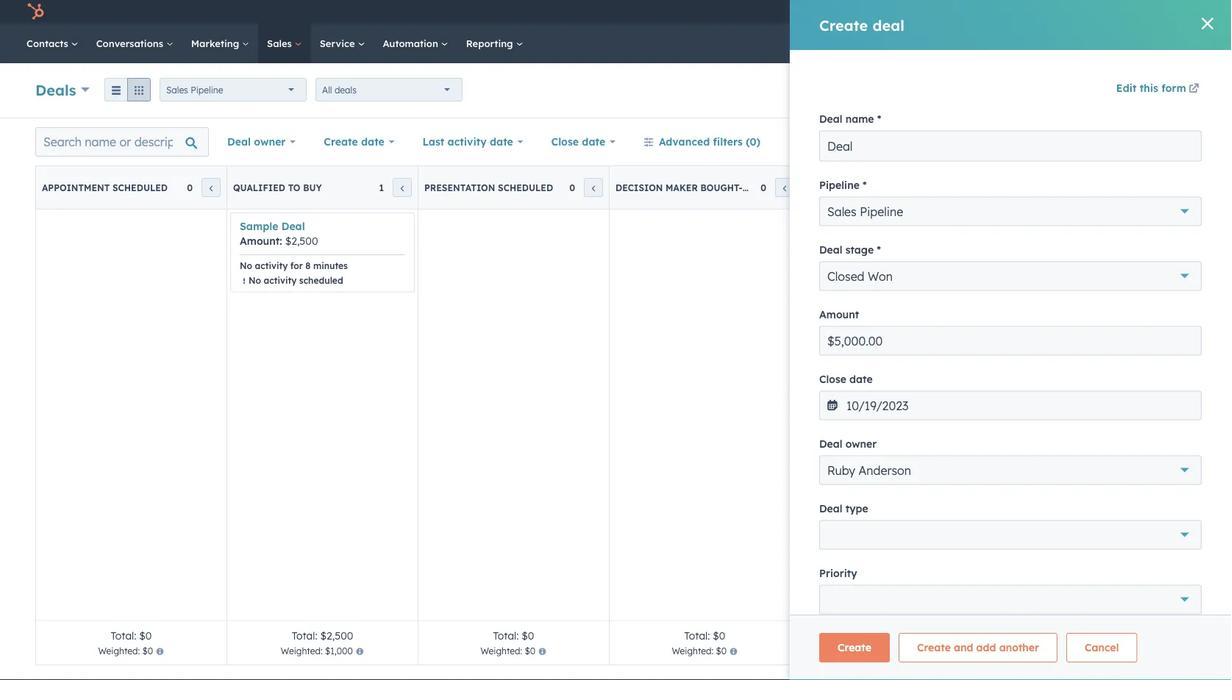 Task type: locate. For each thing, give the bounding box(es) containing it.
0 horizontal spatial scheduled
[[113, 182, 168, 193]]

self
[[1147, 6, 1164, 18]]

closed for closed won
[[998, 182, 1034, 193]]

2 weighted: $0 from the left
[[481, 646, 536, 657]]

closed l
[[1189, 182, 1231, 193]]

activity for scheduled
[[264, 275, 297, 286]]

total: for presentation
[[493, 629, 519, 642]]

closed for closed l
[[1189, 182, 1226, 193]]

0 horizontal spatial $2,500
[[285, 235, 318, 248]]

amount
[[240, 235, 280, 248]]

1 vertical spatial no
[[249, 275, 261, 286]]

sent
[[859, 182, 883, 193]]

$0
[[139, 629, 152, 642], [522, 629, 534, 642], [713, 629, 726, 642], [904, 629, 917, 642], [1096, 629, 1108, 642], [142, 646, 153, 657], [525, 646, 536, 657], [716, 646, 727, 657], [907, 646, 918, 657]]

1 horizontal spatial date
[[490, 135, 513, 148]]

deals banner
[[35, 74, 1196, 103]]

0 horizontal spatial create
[[324, 135, 358, 148]]

won
[[1057, 646, 1076, 657]]

deal owner
[[227, 135, 286, 148]]

2 0 from the left
[[569, 182, 575, 193]]

all deals button
[[316, 78, 463, 102]]

100%
[[1081, 646, 1104, 657]]

2 horizontal spatial date
[[582, 135, 605, 148]]

1 0 from the left
[[187, 182, 193, 193]]

weighted: for contract
[[863, 646, 905, 657]]

menu containing self made
[[902, 0, 1214, 29]]

menu
[[902, 0, 1214, 29]]

automation
[[383, 37, 441, 49]]

calling icon button
[[981, 1, 1006, 23]]

sample
[[240, 220, 278, 233]]

4 weighted: from the left
[[672, 646, 714, 657]]

1 weighted: from the left
[[98, 646, 140, 657]]

$2,500 up $1,000
[[320, 629, 353, 642]]

0 vertical spatial deal
[[227, 135, 251, 148]]

create
[[1135, 85, 1163, 96], [324, 135, 358, 148]]

qualified
[[233, 182, 285, 193]]

search button
[[1190, 31, 1218, 56]]

activity left for
[[255, 260, 288, 271]]

total: $2,500
[[292, 629, 353, 642]]

3 total: from the left
[[493, 629, 519, 642]]

weighted: $0 for contract
[[863, 646, 918, 657]]

all
[[322, 84, 332, 95]]

close
[[551, 135, 579, 148]]

1 horizontal spatial deal
[[282, 220, 305, 233]]

0 vertical spatial $2,500
[[285, 235, 318, 248]]

appointment scheduled
[[42, 182, 168, 193]]

2 total: $0 from the left
[[493, 629, 534, 642]]

1 horizontal spatial sales
[[267, 37, 295, 49]]

0 horizontal spatial date
[[361, 135, 385, 148]]

advanced filters (0)
[[659, 135, 761, 148]]

5 weighted: from the left
[[863, 646, 905, 657]]

weighted: for decision
[[672, 646, 714, 657]]

to
[[288, 182, 300, 193]]

activity for for
[[255, 260, 288, 271]]

create date
[[324, 135, 385, 148]]

deal inside popup button
[[227, 135, 251, 148]]

(0)
[[746, 135, 761, 148]]

create down all deals
[[324, 135, 358, 148]]

2 date from the left
[[490, 135, 513, 148]]

group
[[104, 78, 151, 102]]

total: $0 for appointment scheduled
[[111, 629, 152, 642]]

date inside close date popup button
[[582, 135, 605, 148]]

total: $0 for contract sent
[[876, 629, 917, 642]]

last activity date button
[[413, 127, 533, 157]]

1 closed from the left
[[998, 182, 1034, 193]]

total: for contract
[[876, 629, 901, 642]]

create left deal
[[1135, 85, 1163, 96]]

1 total: $0 from the left
[[111, 629, 152, 642]]

weighted: $0 for presentation
[[481, 646, 536, 657]]

3 0 from the left
[[761, 182, 766, 193]]

0 horizontal spatial sales
[[166, 84, 188, 95]]

last
[[423, 135, 444, 148]]

settings link
[[1066, 0, 1097, 24]]

notifications button
[[1097, 0, 1122, 24]]

sales link
[[258, 24, 311, 63]]

calling icon image
[[987, 7, 1000, 21]]

weighted: $0
[[98, 646, 153, 657], [481, 646, 536, 657], [672, 646, 727, 657], [863, 646, 918, 657]]

activity down "no activity for 8 minutes"
[[264, 275, 297, 286]]

:
[[280, 235, 282, 248]]

date right close
[[582, 135, 605, 148]]

sales inside popup button
[[166, 84, 188, 95]]

create inside create date popup button
[[324, 135, 358, 148]]

$1,000
[[325, 646, 353, 657]]

create inside create deal button
[[1135, 85, 1163, 96]]

sales left service
[[267, 37, 295, 49]]

5 total: $0 from the left
[[1067, 629, 1108, 642]]

won
[[1037, 182, 1060, 193]]

scheduled
[[113, 182, 168, 193], [498, 182, 553, 193], [299, 275, 343, 286]]

presentation scheduled
[[424, 182, 553, 193]]

buy
[[303, 182, 322, 193]]

2 weighted: from the left
[[281, 646, 323, 657]]

conversations
[[96, 37, 166, 49]]

4 total: $0 from the left
[[876, 629, 917, 642]]

sample deal amount : $2,500
[[240, 220, 318, 248]]

total:
[[111, 629, 136, 642], [292, 629, 317, 642], [493, 629, 519, 642], [684, 629, 710, 642], [876, 629, 901, 642], [1067, 629, 1093, 642]]

$2,500 right :
[[285, 235, 318, 248]]

0 horizontal spatial closed
[[998, 182, 1034, 193]]

1 vertical spatial create
[[324, 135, 358, 148]]

sales
[[267, 37, 295, 49], [166, 84, 188, 95]]

0 horizontal spatial deal
[[227, 135, 251, 148]]

closed
[[998, 182, 1034, 193], [1189, 182, 1226, 193]]

4 total: from the left
[[684, 629, 710, 642]]

3 weighted: from the left
[[481, 646, 522, 657]]

pipeline
[[191, 84, 223, 95]]

1 total: from the left
[[111, 629, 136, 642]]

l
[[1228, 182, 1231, 193]]

presentation
[[424, 182, 495, 193]]

hubspot image
[[26, 3, 44, 21]]

settings image
[[1074, 7, 1088, 20]]

2 total: from the left
[[292, 629, 317, 642]]

last activity date
[[423, 135, 513, 148]]

deal up :
[[282, 220, 305, 233]]

total: $0
[[111, 629, 152, 642], [493, 629, 534, 642], [684, 629, 726, 642], [876, 629, 917, 642], [1067, 629, 1108, 642]]

scheduled down search name or description search box at left top
[[113, 182, 168, 193]]

2 horizontal spatial scheduled
[[498, 182, 553, 193]]

1 horizontal spatial closed
[[1189, 182, 1226, 193]]

5 total: from the left
[[876, 629, 901, 642]]

contract
[[807, 182, 857, 193]]

0 vertical spatial activity
[[448, 135, 487, 148]]

create for create date
[[324, 135, 358, 148]]

1 vertical spatial activity
[[255, 260, 288, 271]]

total: for qualified
[[292, 629, 317, 642]]

1 horizontal spatial scheduled
[[299, 275, 343, 286]]

sales left pipeline on the top left of the page
[[166, 84, 188, 95]]

4 weighted: $0 from the left
[[863, 646, 918, 657]]

marketing
[[191, 37, 242, 49]]

date up 1
[[361, 135, 385, 148]]

in
[[743, 182, 754, 193]]

activity right 'last'
[[448, 135, 487, 148]]

scheduled down minutes
[[299, 275, 343, 286]]

$2,500
[[285, 235, 318, 248], [320, 629, 353, 642]]

6 total: from the left
[[1067, 629, 1093, 642]]

0 vertical spatial no
[[240, 260, 252, 271]]

sales pipeline button
[[160, 78, 307, 102]]

date
[[361, 135, 385, 148], [490, 135, 513, 148], [582, 135, 605, 148]]

closed left l
[[1189, 182, 1226, 193]]

2 vertical spatial activity
[[264, 275, 297, 286]]

activity inside popup button
[[448, 135, 487, 148]]

no
[[240, 260, 252, 271], [249, 275, 261, 286]]

date inside create date popup button
[[361, 135, 385, 148]]

reporting
[[466, 37, 516, 49]]

1 vertical spatial deal
[[282, 220, 305, 233]]

activity
[[448, 135, 487, 148], [255, 260, 288, 271], [264, 275, 297, 286]]

0 vertical spatial sales
[[267, 37, 295, 49]]

deal
[[1166, 85, 1184, 96]]

1 horizontal spatial create
[[1135, 85, 1163, 96]]

1 weighted: $0 from the left
[[98, 646, 153, 657]]

1 horizontal spatial $2,500
[[320, 629, 353, 642]]

for
[[290, 260, 303, 271]]

3 date from the left
[[582, 135, 605, 148]]

qualified to buy
[[233, 182, 322, 193]]

close date
[[551, 135, 605, 148]]

no for no activity for 8 minutes
[[240, 260, 252, 271]]

deals
[[35, 81, 76, 99]]

3 weighted: $0 from the left
[[672, 646, 727, 657]]

3 total: $0 from the left
[[684, 629, 726, 642]]

2 closed from the left
[[1189, 182, 1226, 193]]

deal left owner
[[227, 135, 251, 148]]

decision maker bought-in
[[616, 182, 754, 193]]

1 vertical spatial sales
[[166, 84, 188, 95]]

date up presentation scheduled
[[490, 135, 513, 148]]

closed left won on the top of page
[[998, 182, 1034, 193]]

maker
[[666, 182, 698, 193]]

(
[[1078, 646, 1081, 657]]

conversations link
[[87, 24, 182, 63]]

notifications image
[[1102, 7, 1116, 20]]

1 date from the left
[[361, 135, 385, 148]]

scheduled down close
[[498, 182, 553, 193]]

weighted: for qualified
[[281, 646, 323, 657]]

deal
[[227, 135, 251, 148], [282, 220, 305, 233]]

ruby anderson image
[[1130, 5, 1144, 18]]

0 vertical spatial create
[[1135, 85, 1163, 96]]



Task type: describe. For each thing, give the bounding box(es) containing it.
self made
[[1147, 6, 1192, 18]]

contacts
[[26, 37, 71, 49]]

4 0 from the left
[[952, 182, 958, 193]]

total: $0 for presentation scheduled
[[493, 629, 534, 642]]

Search HubSpot search field
[[1025, 31, 1205, 56]]

no for no activity scheduled
[[249, 275, 261, 286]]

total: for appointment
[[111, 629, 136, 642]]

upgrade
[[927, 7, 969, 19]]

no activity scheduled
[[249, 275, 343, 286]]

date for close date
[[582, 135, 605, 148]]

upgrade link
[[902, 0, 977, 24]]

total: for closed
[[1067, 629, 1093, 642]]

advanced
[[659, 135, 710, 148]]

total: for decision
[[684, 629, 710, 642]]

scheduled for appointment scheduled
[[113, 182, 168, 193]]

sales pipeline
[[166, 84, 223, 95]]

create deal button
[[1123, 79, 1196, 102]]

marketing link
[[182, 24, 258, 63]]

automation link
[[374, 24, 457, 63]]

weighted: $0 for decision
[[672, 646, 727, 657]]

owner
[[254, 135, 286, 148]]

reporting link
[[457, 24, 532, 63]]

deals button
[[35, 79, 90, 100]]

1 vertical spatial $2,500
[[320, 629, 353, 642]]

sample deal link
[[240, 220, 305, 233]]

close date button
[[542, 127, 625, 157]]

hubspot link
[[18, 3, 55, 21]]

date for create date
[[361, 135, 385, 148]]

marketplaces button
[[1010, 0, 1041, 24]]

advanced filters (0) button
[[634, 127, 770, 157]]

search image
[[1198, 37, 1211, 50]]

date inside last activity date popup button
[[490, 135, 513, 148]]

all deals
[[322, 84, 357, 95]]

)
[[1104, 646, 1107, 657]]

total: $0 for closed won
[[1067, 629, 1108, 642]]

sales for sales
[[267, 37, 295, 49]]

deal inside sample deal amount : $2,500
[[282, 220, 305, 233]]

0 for decision maker bought-in
[[761, 182, 766, 193]]

create for create deal
[[1135, 85, 1163, 96]]

contacts link
[[18, 24, 87, 63]]

weighted: $1,000
[[281, 646, 353, 657]]

help button
[[1041, 0, 1066, 24]]

filters
[[713, 135, 743, 148]]

closed won
[[998, 182, 1060, 193]]

0 for appointment scheduled
[[187, 182, 193, 193]]

minutes
[[313, 260, 348, 271]]

no activity for 8 minutes
[[240, 260, 348, 271]]

5 0 from the left
[[1143, 182, 1149, 193]]

help image
[[1047, 7, 1060, 20]]

bought-
[[701, 182, 743, 193]]

$2,500 inside sample deal amount : $2,500
[[285, 235, 318, 248]]

Search name or description search field
[[35, 127, 209, 157]]

create deal
[[1135, 85, 1184, 96]]

1
[[379, 182, 384, 193]]

made
[[1166, 6, 1192, 18]]

scheduled for presentation scheduled
[[498, 182, 553, 193]]

self made button
[[1122, 0, 1214, 24]]

weighted: for appointment
[[98, 646, 140, 657]]

decision
[[616, 182, 663, 193]]

service
[[320, 37, 358, 49]]

activity for date
[[448, 135, 487, 148]]

contract sent
[[807, 182, 883, 193]]

sales for sales pipeline
[[166, 84, 188, 95]]

weighted: for presentation
[[481, 646, 522, 657]]

marketplaces image
[[1019, 7, 1032, 20]]

create date button
[[314, 127, 404, 157]]

deal owner button
[[218, 127, 305, 157]]

deals
[[335, 84, 357, 95]]

8
[[306, 260, 311, 271]]

service link
[[311, 24, 374, 63]]

appointment
[[42, 182, 110, 193]]

weighted: $0 for appointment
[[98, 646, 153, 657]]

0 for presentation scheduled
[[569, 182, 575, 193]]

total: $0 for decision maker bought-in
[[684, 629, 726, 642]]

group inside 'deals' banner
[[104, 78, 151, 102]]

won ( 100% )
[[1057, 646, 1107, 657]]



Task type: vqa. For each thing, say whether or not it's contained in the screenshot.
Reporting
yes



